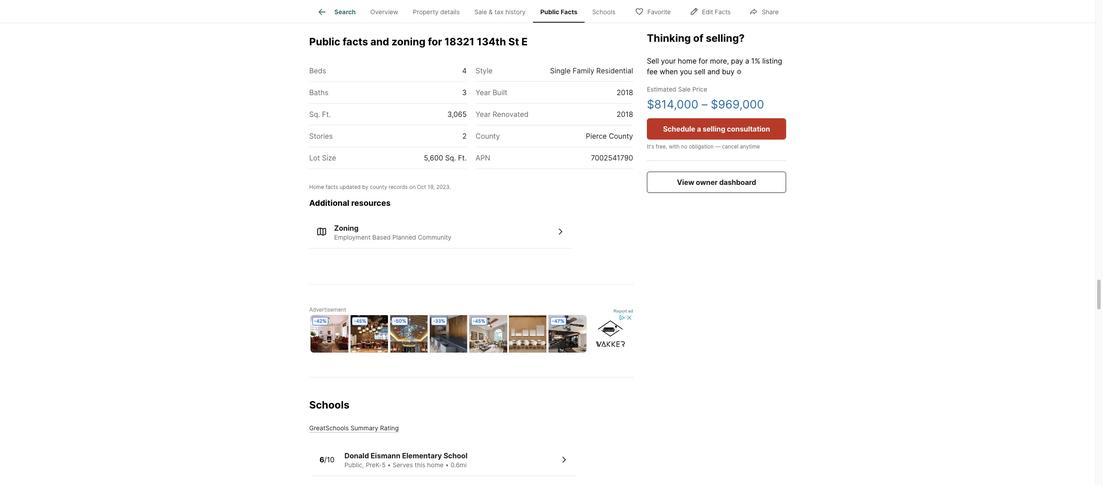 Task type: locate. For each thing, give the bounding box(es) containing it.
zoning employment based planned community
[[334, 224, 452, 241]]

1 2018 from the top
[[617, 88, 633, 97]]

0 vertical spatial a
[[745, 56, 749, 65]]

0 horizontal spatial a
[[697, 125, 701, 134]]

report ad button
[[614, 309, 633, 316]]

tab list
[[309, 0, 630, 23]]

obligation
[[689, 143, 714, 150]]

2 year from the top
[[476, 110, 491, 119]]

1 vertical spatial public
[[309, 36, 340, 48]]

rating
[[380, 425, 399, 432]]

updated
[[340, 184, 361, 191]]

facts
[[715, 8, 731, 15], [561, 8, 578, 16]]

facts for public
[[343, 36, 368, 48]]

greatschools summary rating link
[[309, 425, 399, 432]]

facts inside tab
[[561, 8, 578, 16]]

size
[[322, 154, 336, 163]]

overview tab
[[363, 1, 406, 23]]

0 vertical spatial schools
[[592, 8, 616, 16]]

0 horizontal spatial public
[[309, 36, 340, 48]]

$814,000
[[647, 98, 699, 111]]

1 horizontal spatial public
[[540, 8, 559, 16]]

family
[[573, 66, 595, 75]]

a left 1%
[[745, 56, 749, 65]]

0 horizontal spatial home
[[427, 461, 444, 469]]

facts
[[343, 36, 368, 48], [326, 184, 338, 191]]

1 vertical spatial ft.
[[458, 154, 467, 163]]

serves
[[393, 461, 413, 469]]

year down the year built
[[476, 110, 491, 119]]

1 horizontal spatial a
[[745, 56, 749, 65]]

0 horizontal spatial and
[[370, 36, 389, 48]]

3,065
[[447, 110, 467, 119]]

1 horizontal spatial sq.
[[445, 154, 456, 163]]

for up sell
[[699, 56, 708, 65]]

1 vertical spatial 2018
[[617, 110, 633, 119]]

0 vertical spatial ft.
[[322, 110, 331, 119]]

ft. up stories
[[322, 110, 331, 119]]

ft. left apn
[[458, 154, 467, 163]]

a
[[745, 56, 749, 65], [697, 125, 701, 134]]

based
[[372, 234, 391, 241]]

report
[[614, 309, 627, 314]]

19,
[[428, 184, 435, 191]]

donald
[[345, 452, 369, 461]]

facts down search on the left of the page
[[343, 36, 368, 48]]

view owner dashboard
[[677, 178, 756, 187]]

year for year built
[[476, 88, 491, 97]]

1 vertical spatial a
[[697, 125, 701, 134]]

facts left the schools tab
[[561, 8, 578, 16]]

sell
[[647, 56, 659, 65]]

thinking of selling?
[[647, 32, 745, 45]]

1 horizontal spatial and
[[708, 67, 720, 76]]

year for year renovated
[[476, 110, 491, 119]]

county
[[370, 184, 387, 191]]

1 year from the top
[[476, 88, 491, 97]]

schools
[[592, 8, 616, 16], [309, 399, 350, 412]]

community
[[418, 234, 452, 241]]

resources
[[351, 199, 391, 208]]

facts right home on the top of the page
[[326, 184, 338, 191]]

advertisement
[[309, 307, 346, 313]]

1 horizontal spatial for
[[699, 56, 708, 65]]

1 vertical spatial sq.
[[445, 154, 456, 163]]

and down more,
[[708, 67, 720, 76]]

5,600
[[424, 154, 443, 163]]

additional
[[309, 199, 349, 208]]

property
[[413, 8, 439, 16]]

no
[[681, 143, 688, 150]]

apn
[[476, 154, 490, 163]]

0 vertical spatial sale
[[475, 8, 487, 16]]

pierce county
[[586, 132, 633, 141]]

residential
[[597, 66, 633, 75]]

favorite button
[[628, 2, 679, 20]]

school
[[444, 452, 468, 461]]

county up 7002541790
[[609, 132, 633, 141]]

2018
[[617, 88, 633, 97], [617, 110, 633, 119]]

year left built
[[476, 88, 491, 97]]

0 horizontal spatial ft.
[[322, 110, 331, 119]]

share button
[[742, 2, 786, 20]]

public inside public facts tab
[[540, 8, 559, 16]]

additional resources
[[309, 199, 391, 208]]

estimated sale price $814,000 – $969,000
[[647, 86, 764, 111]]

this
[[415, 461, 426, 469]]

single family residential
[[550, 66, 633, 75]]

pierce
[[586, 132, 607, 141]]

history
[[506, 8, 526, 16]]

zoning
[[334, 224, 359, 233]]

0 vertical spatial year
[[476, 88, 491, 97]]

0 vertical spatial 2018
[[617, 88, 633, 97]]

a left selling
[[697, 125, 701, 134]]

1 horizontal spatial ft.
[[458, 154, 467, 163]]

view owner dashboard button
[[647, 172, 786, 193]]

1 horizontal spatial county
[[609, 132, 633, 141]]

built
[[493, 88, 508, 97]]

1 horizontal spatial facts
[[715, 8, 731, 15]]

0 vertical spatial and
[[370, 36, 389, 48]]

schools inside tab
[[592, 8, 616, 16]]

greatschools
[[309, 425, 349, 432]]

year
[[476, 88, 491, 97], [476, 110, 491, 119]]

on
[[409, 184, 416, 191]]

1 vertical spatial facts
[[326, 184, 338, 191]]

2018 up pierce county
[[617, 110, 633, 119]]

1 vertical spatial schools
[[309, 399, 350, 412]]

0 horizontal spatial schools
[[309, 399, 350, 412]]

0 horizontal spatial sale
[[475, 8, 487, 16]]

2018 for year built
[[617, 88, 633, 97]]

1 horizontal spatial sale
[[678, 86, 691, 93]]

with
[[669, 143, 680, 150]]

listing
[[763, 56, 782, 65]]

0 vertical spatial home
[[678, 56, 697, 65]]

2018 for year renovated
[[617, 110, 633, 119]]

0 horizontal spatial facts
[[326, 184, 338, 191]]

2 2018 from the top
[[617, 110, 633, 119]]

5,600 sq. ft.
[[424, 154, 467, 163]]

schedule a selling consultation
[[663, 125, 770, 134]]

1 vertical spatial for
[[699, 56, 708, 65]]

property details
[[413, 8, 460, 16]]

property details tab
[[406, 1, 467, 23]]

• right 5
[[387, 461, 391, 469]]

style
[[476, 66, 493, 75]]

0 vertical spatial for
[[428, 36, 442, 48]]

of
[[693, 32, 704, 45]]

lot size
[[309, 154, 336, 163]]

sale & tax history tab
[[467, 1, 533, 23]]

0 vertical spatial sq.
[[309, 110, 320, 119]]

facts for public facts
[[561, 8, 578, 16]]

0 horizontal spatial facts
[[561, 8, 578, 16]]

facts inside button
[[715, 8, 731, 15]]

1 horizontal spatial schools
[[592, 8, 616, 16]]

and left zoning
[[370, 36, 389, 48]]

facts for home
[[326, 184, 338, 191]]

5
[[382, 461, 386, 469]]

employment
[[334, 234, 371, 241]]

schools tab
[[585, 1, 623, 23]]

facts right the edit
[[715, 8, 731, 15]]

public right history
[[540, 8, 559, 16]]

ad
[[628, 309, 633, 314]]

sale left the price
[[678, 86, 691, 93]]

estimated
[[647, 86, 676, 93]]

dashboard
[[719, 178, 756, 187]]

when
[[660, 67, 678, 76]]

by
[[362, 184, 368, 191]]

1 horizontal spatial •
[[445, 461, 449, 469]]

overview
[[371, 8, 398, 16]]

0 vertical spatial facts
[[343, 36, 368, 48]]

1 vertical spatial and
[[708, 67, 720, 76]]

public facts tab
[[533, 1, 585, 23]]

home right this on the bottom left
[[427, 461, 444, 469]]

free,
[[656, 143, 667, 150]]

favorite
[[648, 8, 671, 15]]

sale left &
[[475, 8, 487, 16]]

1 horizontal spatial home
[[678, 56, 697, 65]]

0 horizontal spatial •
[[387, 461, 391, 469]]

consultation
[[727, 125, 770, 134]]

1 • from the left
[[387, 461, 391, 469]]

2018 down the "residential"
[[617, 88, 633, 97]]

oct
[[417, 184, 426, 191]]

1 vertical spatial sale
[[678, 86, 691, 93]]

sq. down baths
[[309, 110, 320, 119]]

sq. right 5,600 at the top of page
[[445, 154, 456, 163]]

a inside schedule a selling consultation button
[[697, 125, 701, 134]]

1 horizontal spatial facts
[[343, 36, 368, 48]]

home up you
[[678, 56, 697, 65]]

county up apn
[[476, 132, 500, 141]]

•
[[387, 461, 391, 469], [445, 461, 449, 469]]

• left the 0.6mi
[[445, 461, 449, 469]]

ad region
[[309, 314, 633, 354]]

0 vertical spatial public
[[540, 8, 559, 16]]

eismann
[[371, 452, 401, 461]]

public up 'beds'
[[309, 36, 340, 48]]

facts for edit facts
[[715, 8, 731, 15]]

lot
[[309, 154, 320, 163]]

price
[[693, 86, 707, 93]]

2 county from the left
[[609, 132, 633, 141]]

for left 18321
[[428, 36, 442, 48]]

anytime
[[740, 143, 760, 150]]

2 • from the left
[[445, 461, 449, 469]]

0 horizontal spatial county
[[476, 132, 500, 141]]

year renovated
[[476, 110, 529, 119]]

1 vertical spatial home
[[427, 461, 444, 469]]

home
[[309, 184, 324, 191]]

public,
[[345, 461, 364, 469]]

home inside donald eismann elementary school public, prek-5 • serves this home • 0.6mi
[[427, 461, 444, 469]]

1 vertical spatial year
[[476, 110, 491, 119]]

0 horizontal spatial for
[[428, 36, 442, 48]]



Task type: vqa. For each thing, say whether or not it's contained in the screenshot.
X-Out 'BUTTON' on the right top of page
no



Task type: describe. For each thing, give the bounding box(es) containing it.
edit facts
[[702, 8, 731, 15]]

sale inside sale & tax history tab
[[475, 8, 487, 16]]

renovated
[[493, 110, 529, 119]]

sq. ft.
[[309, 110, 331, 119]]

it's free, with no obligation — cancel anytime
[[647, 143, 760, 150]]

baths
[[309, 88, 329, 97]]

schedule
[[663, 125, 696, 134]]

3
[[462, 88, 467, 97]]

planned
[[392, 234, 416, 241]]

greatschools summary rating
[[309, 425, 399, 432]]

st
[[509, 36, 519, 48]]

1 county from the left
[[476, 132, 500, 141]]

a inside sell your home for more, pay a 1% listing fee when you sell and buy
[[745, 56, 749, 65]]

report ad
[[614, 309, 633, 314]]

7002541790
[[591, 154, 633, 163]]

0 horizontal spatial sq.
[[309, 110, 320, 119]]

sell
[[694, 67, 706, 76]]

6
[[320, 456, 324, 464]]

–
[[702, 98, 708, 111]]

public for public facts and zoning for 18321 134th st e
[[309, 36, 340, 48]]

for inside sell your home for more, pay a 1% listing fee when you sell and buy
[[699, 56, 708, 65]]

6 /10
[[320, 456, 335, 464]]

more,
[[710, 56, 729, 65]]

thinking
[[647, 32, 691, 45]]

e
[[522, 36, 528, 48]]

public facts and zoning for 18321 134th st e
[[309, 36, 528, 48]]

cancel
[[722, 143, 739, 150]]

zoning
[[392, 36, 426, 48]]

details
[[440, 8, 460, 16]]

elementary
[[402, 452, 442, 461]]

owner
[[696, 178, 718, 187]]

sale inside estimated sale price $814,000 – $969,000
[[678, 86, 691, 93]]

—
[[715, 143, 721, 150]]

fee
[[647, 67, 658, 76]]

search link
[[317, 7, 356, 17]]

selling?
[[706, 32, 745, 45]]

view
[[677, 178, 694, 187]]

donald eismann elementary school public, prek-5 • serves this home • 0.6mi
[[345, 452, 468, 469]]

&
[[489, 8, 493, 16]]

18321
[[445, 36, 475, 48]]

4
[[462, 66, 467, 75]]

pay
[[731, 56, 743, 65]]

sell your home for more, pay a 1% listing fee when you sell and buy
[[647, 56, 782, 76]]

search
[[334, 8, 356, 16]]

records
[[389, 184, 408, 191]]

/10
[[324, 456, 335, 464]]

you
[[680, 67, 692, 76]]

year built
[[476, 88, 508, 97]]

summary
[[351, 425, 378, 432]]

it's
[[647, 143, 654, 150]]

home inside sell your home for more, pay a 1% listing fee when you sell and buy
[[678, 56, 697, 65]]

2
[[463, 132, 467, 141]]

stories
[[309, 132, 333, 141]]

buy
[[722, 67, 735, 76]]

prek-
[[366, 461, 382, 469]]

public facts
[[540, 8, 578, 16]]

your
[[661, 56, 676, 65]]

tax
[[495, 8, 504, 16]]

edit facts button
[[682, 2, 738, 20]]

sale & tax history
[[475, 8, 526, 16]]

single
[[550, 66, 571, 75]]

schedule a selling consultation button
[[647, 119, 786, 140]]

tab list containing search
[[309, 0, 630, 23]]

2023
[[436, 184, 449, 191]]

and inside sell your home for more, pay a 1% listing fee when you sell and buy
[[708, 67, 720, 76]]

public for public facts
[[540, 8, 559, 16]]

$969,000
[[711, 98, 764, 111]]

edit
[[702, 8, 713, 15]]



